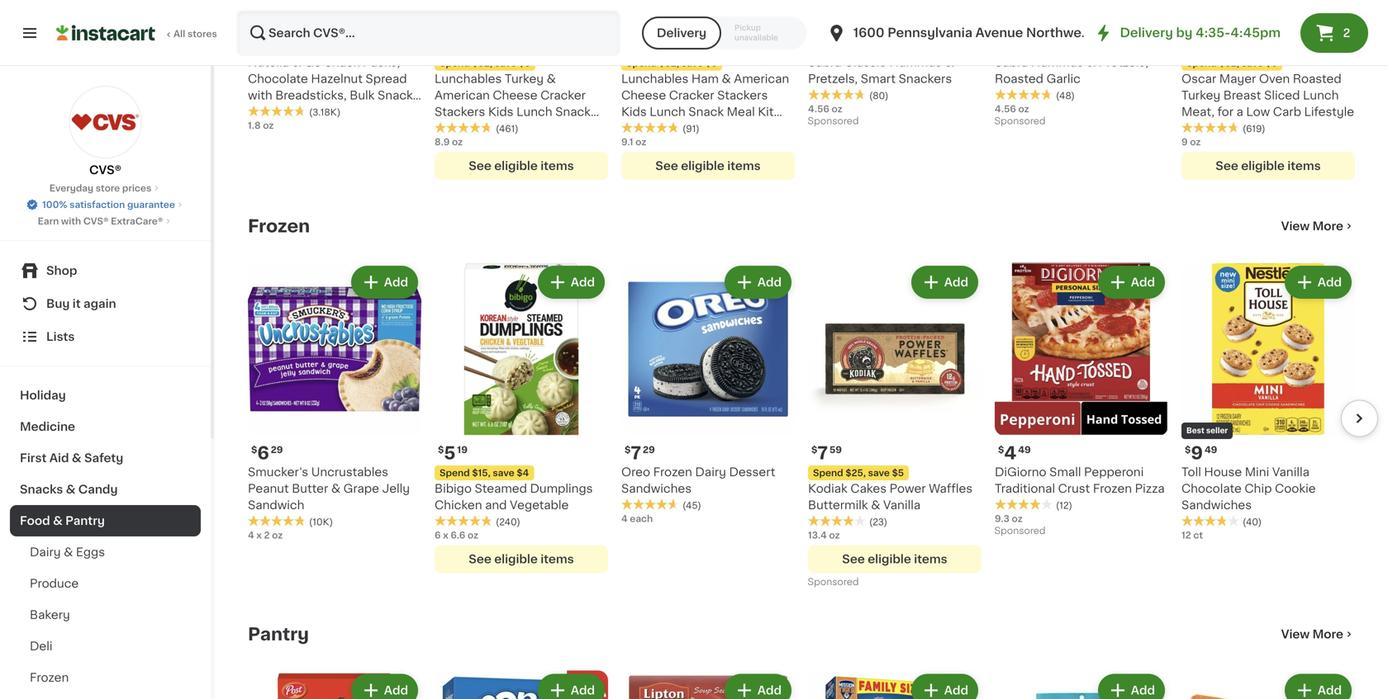 Task type: vqa. For each thing, say whether or not it's contained in the screenshot.
"Health" on the bottom right of page
no



Task type: describe. For each thing, give the bounding box(es) containing it.
items for lunchables turkey & american cheese cracker stackers kids lunch snack meal kit & capri sun
[[541, 160, 574, 172]]

pepperoni
[[1084, 467, 1144, 478]]

2 inside product group
[[264, 531, 270, 540]]

2 3 from the left
[[1004, 34, 1016, 52]]

power
[[890, 483, 926, 495]]

spend $32, save $5 for 79
[[626, 58, 717, 68]]

1.8 oz
[[248, 121, 274, 130]]

save for stackers
[[681, 58, 703, 68]]

1600 pennsylvania avenue northwest
[[853, 27, 1094, 39]]

buy it again
[[46, 298, 116, 310]]

view for pantry
[[1281, 629, 1310, 641]]

snacks & candy
[[20, 484, 118, 496]]

digiorno small pepperoni traditional crust frozen pizza
[[995, 467, 1165, 495]]

4 for 4 x 2 oz
[[248, 531, 254, 540]]

sandwich
[[248, 500, 304, 511]]

spend $32, save $5 lunchables turkey & american cheese cracker stackers kids lunch snack meal kit & capri sun
[[435, 58, 591, 134]]

89
[[270, 35, 283, 44]]

lunchables inside lunchables ham & american cheese cracker stackers kids lunch snack meal kit with capri sun
[[621, 73, 689, 84]]

toll
[[1182, 467, 1201, 478]]

oz for lunchables ham & american cheese cracker stackers kids lunch snack meal kit with capri sun
[[636, 137, 646, 146]]

mayer
[[1219, 73, 1256, 84]]

see eligible items button for kodiak cakes power waffles buttermilk & vanilla
[[808, 546, 982, 574]]

item carousel region containing 6
[[225, 256, 1378, 598]]

vegetable
[[510, 500, 569, 511]]

& inside snacks & candy link
[[66, 484, 76, 496]]

prices
[[122, 184, 151, 193]]

stackers inside spend $32, save $5 lunchables turkey & american cheese cracker stackers kids lunch snack meal kit & capri sun
[[435, 106, 485, 118]]

items for kodiak cakes power waffles buttermilk & vanilla
[[914, 554, 948, 565]]

bakery link
[[10, 600, 201, 631]]

4 for 4 79
[[631, 34, 643, 52]]

cracker inside lunchables ham & american cheese cracker stackers kids lunch snack meal kit with capri sun
[[669, 89, 714, 101]]

$ 7 29
[[625, 445, 655, 462]]

spend $25, save $5
[[813, 469, 904, 478]]

(3.18k)
[[309, 108, 341, 117]]

& inside dairy & eggs link
[[64, 547, 73, 559]]

go
[[304, 56, 321, 68]]

medicine link
[[10, 412, 201, 443]]

classic
[[844, 56, 887, 68]]

pennsylvania
[[888, 27, 973, 39]]

see for bibigo steamed dumplings chicken and vegetable
[[469, 554, 491, 565]]

see eligible items for lunchables turkey & american cheese cracker stackers kids lunch snack meal kit & capri sun
[[469, 160, 574, 172]]

waffles
[[929, 483, 973, 495]]

for inside oscar mayer oven roasted turkey breast sliced lunch meat, for a low carb lifestyle
[[1218, 106, 1234, 118]]

lists link
[[10, 321, 201, 354]]

lunch inside spend $32, save $5 lunchables turkey & american cheese cracker stackers kids lunch snack meal kit & capri sun
[[517, 106, 552, 118]]

13.4
[[808, 531, 827, 540]]

sandwiches inside oreo frozen dairy dessert sandwiches
[[621, 483, 692, 495]]

see for lunchables ham & american cheese cracker stackers kids lunch snack meal kit with capri sun
[[656, 160, 678, 172]]

4 up digiorno
[[1004, 445, 1017, 462]]

breast
[[1224, 89, 1261, 101]]

pretzels, inside sabra classic hummus & pretzels, smart snackers
[[808, 73, 858, 84]]

see eligible items button for oscar mayer oven roasted turkey breast sliced lunch meat, for a low carb lifestyle
[[1182, 152, 1355, 180]]

cheese inside lunchables ham & american cheese cracker stackers kids lunch snack meal kit with capri sun
[[621, 89, 666, 101]]

buy
[[46, 298, 70, 310]]

sponsored badge image down 13.4 oz on the right bottom
[[808, 578, 858, 588]]

eligible for oscar mayer oven roasted turkey breast sliced lunch meat, for a low carb lifestyle
[[1241, 160, 1285, 172]]

0 horizontal spatial dairy
[[30, 547, 61, 559]]

grape
[[343, 483, 379, 495]]

4 for 4 each
[[621, 515, 628, 524]]

packs,
[[363, 56, 400, 68]]

for inside nutella & go snack packs, chocolate hazelnut spread with breadsticks, bulk snacks for kids
[[248, 106, 264, 118]]

19 for 3
[[1017, 35, 1028, 44]]

oz for digiorno small pepperoni traditional crust frozen pizza
[[1012, 515, 1023, 524]]

9.3 oz
[[995, 515, 1023, 524]]

frozen inside digiorno small pepperoni traditional crust frozen pizza
[[1093, 483, 1132, 495]]

view for frozen
[[1281, 220, 1310, 232]]

house
[[1204, 467, 1242, 478]]

sun inside spend $32, save $5 lunchables turkey & american cheese cracker stackers kids lunch snack meal kit & capri sun
[[531, 123, 553, 134]]

oscar
[[1182, 73, 1217, 84]]

everyday store prices link
[[49, 182, 161, 195]]

sponsored badge image for 19
[[808, 117, 858, 126]]

1 vertical spatial snacks
[[20, 484, 63, 496]]

9 inside product group
[[1191, 445, 1203, 462]]

8.9 oz
[[435, 137, 463, 146]]

meat,
[[1182, 106, 1215, 118]]

oz for sabra hummus & pretzels, roasted garlic
[[1018, 104, 1029, 113]]

spend inside spend $32, save $5 lunchables turkey & american cheese cracker stackers kids lunch snack meal kit & capri sun
[[440, 58, 470, 68]]

carb
[[1273, 106, 1301, 118]]

holiday link
[[10, 380, 201, 412]]

$ 9 49
[[1185, 445, 1217, 462]]

and
[[485, 500, 507, 511]]

spend for vanilla
[[813, 469, 843, 478]]

cheese inside spend $32, save $5 lunchables turkey & american cheese cracker stackers kids lunch snack meal kit & capri sun
[[493, 89, 538, 101]]

toll house mini vanilla chocolate chip cookie sandwiches
[[1182, 467, 1316, 511]]

oz for lunchables turkey & american cheese cracker stackers kids lunch snack meal kit & capri sun
[[452, 137, 463, 146]]

& inside 'food & pantry' link
[[53, 516, 63, 527]]

satisfaction
[[70, 200, 125, 209]]

hummus inside the sabra hummus & pretzels, roasted garlic
[[1031, 56, 1084, 68]]

$5 for lunchables ham & american cheese cracker stackers kids lunch snack meal kit with capri sun
[[705, 58, 717, 68]]

$25,
[[846, 469, 866, 478]]

stores
[[188, 29, 217, 38]]

crust
[[1058, 483, 1090, 495]]

1 horizontal spatial frozen link
[[248, 216, 310, 236]]

kodiak
[[808, 483, 848, 495]]

4:35-
[[1196, 27, 1231, 39]]

mini
[[1245, 467, 1269, 478]]

kit inside spend $32, save $5 lunchables turkey & american cheese cracker stackers kids lunch snack meal kit & capri sun
[[466, 123, 482, 134]]

49 for 9
[[1205, 446, 1217, 455]]

$5 inside spend $32, save $5 lunchables turkey & american cheese cracker stackers kids lunch snack meal kit & capri sun
[[519, 58, 531, 68]]

hummus inside sabra classic hummus & pretzels, smart snackers
[[889, 56, 942, 68]]

bibigo steamed dumplings chicken and vegetable
[[435, 483, 593, 511]]

product group containing lunchables turkey & american cheese cracker stackers kids lunch snack meal kit & capri sun
[[435, 0, 608, 180]]

49 for 4
[[1018, 446, 1031, 455]]

lunch inside oscar mayer oven roasted turkey breast sliced lunch meat, for a low carb lifestyle
[[1303, 89, 1339, 101]]

cookie
[[1275, 483, 1316, 495]]

eligible for lunchables ham & american cheese cracker stackers kids lunch snack meal kit with capri sun
[[681, 160, 725, 172]]

$ 7 59
[[811, 445, 842, 462]]

bakery
[[30, 610, 70, 621]]

delivery by 4:35-4:45pm
[[1120, 27, 1281, 39]]

roasted inside oscar mayer oven roasted turkey breast sliced lunch meat, for a low carb lifestyle
[[1293, 73, 1342, 84]]

stackers inside lunchables ham & american cheese cracker stackers kids lunch snack meal kit with capri sun
[[717, 89, 768, 101]]

lunchables inside spend $32, save $5 lunchables turkey & american cheese cracker stackers kids lunch snack meal kit & capri sun
[[435, 73, 502, 84]]

ct
[[1194, 531, 1203, 540]]

oz for oscar mayer oven roasted turkey breast sliced lunch meat, for a low carb lifestyle
[[1190, 137, 1201, 146]]

see eligible items button for lunchables ham & american cheese cracker stackers kids lunch snack meal kit with capri sun
[[621, 152, 795, 180]]

buttermilk
[[808, 500, 868, 511]]

see eligible items button for lunchables turkey & american cheese cracker stackers kids lunch snack meal kit & capri sun
[[435, 152, 608, 180]]

shop
[[46, 265, 77, 277]]

4.56 for 3
[[995, 104, 1016, 113]]

northwest
[[1026, 27, 1094, 39]]

sabra for 19
[[808, 56, 841, 68]]

view more link for pantry
[[1281, 627, 1355, 643]]

spend for sliced
[[1187, 58, 1217, 68]]

earn with cvs® extracare®
[[38, 217, 163, 226]]

jelly
[[382, 483, 410, 495]]

13.4 oz
[[808, 531, 840, 540]]

$15,
[[472, 469, 491, 478]]

oz down sandwich
[[272, 531, 283, 540]]

(240)
[[496, 518, 520, 527]]

snack inside nutella & go snack packs, chocolate hazelnut spread with breadsticks, bulk snacks for kids
[[324, 56, 360, 68]]

$ for nutella & go snack packs, chocolate hazelnut spread with breadsticks, bulk snacks for kids
[[251, 35, 257, 44]]

snack inside spend $32, save $5 lunchables turkey & american cheese cracker stackers kids lunch snack meal kit & capri sun
[[555, 106, 591, 118]]

spend $32, save $5 for 7
[[1187, 58, 1278, 68]]

79
[[645, 35, 656, 44]]

lunchables ham & american cheese cracker stackers kids lunch snack meal kit with capri sun
[[621, 73, 789, 134]]

9.1
[[621, 137, 633, 146]]

snackers
[[899, 73, 952, 84]]

1.8
[[248, 121, 261, 130]]

delivery by 4:35-4:45pm link
[[1094, 23, 1281, 43]]

(10k)
[[309, 518, 333, 527]]

oz right 6.6
[[468, 531, 478, 540]]

$5 for kodiak cakes power waffles buttermilk & vanilla
[[892, 469, 904, 478]]

(45)
[[683, 501, 701, 510]]

all stores link
[[56, 10, 218, 56]]

chocolate inside toll house mini vanilla chocolate chip cookie sandwiches
[[1182, 483, 1242, 495]]

& inside nutella & go snack packs, chocolate hazelnut spread with breadsticks, bulk snacks for kids
[[292, 56, 301, 68]]

4.56 for 19
[[808, 104, 830, 113]]

6 x 6.6 oz
[[435, 531, 478, 540]]

1 3 from the left
[[818, 34, 829, 52]]

product group containing 5
[[435, 263, 608, 574]]

see for kodiak cakes power waffles buttermilk & vanilla
[[842, 554, 865, 565]]

$32, for $
[[1219, 58, 1240, 68]]

1 horizontal spatial pantry
[[248, 626, 309, 644]]

Search field
[[238, 12, 619, 55]]

with inside nutella & go snack packs, chocolate hazelnut spread with breadsticks, bulk snacks for kids
[[248, 89, 272, 101]]

19 for 7
[[1203, 35, 1214, 44]]

dumplings
[[530, 483, 593, 495]]

best
[[1187, 427, 1205, 435]]

seller
[[1206, 427, 1228, 435]]

capri inside lunchables ham & american cheese cracker stackers kids lunch snack meal kit with capri sun
[[649, 123, 680, 134]]

0 horizontal spatial frozen link
[[10, 663, 201, 694]]

$ for digiorno small pepperoni traditional crust frozen pizza
[[998, 446, 1004, 455]]

turkey inside spend $32, save $5 lunchables turkey & american cheese cracker stackers kids lunch snack meal kit & capri sun
[[505, 73, 544, 84]]

first
[[20, 453, 47, 464]]

4 x 2 oz
[[248, 531, 283, 540]]

view more for pantry
[[1281, 629, 1344, 641]]

capri inside spend $32, save $5 lunchables turkey & american cheese cracker stackers kids lunch snack meal kit & capri sun
[[497, 123, 528, 134]]

all stores
[[174, 29, 217, 38]]

candy
[[78, 484, 118, 496]]

see eligible items for bibigo steamed dumplings chicken and vegetable
[[469, 554, 574, 565]]

more for frozen
[[1313, 220, 1344, 232]]

snack inside lunchables ham & american cheese cracker stackers kids lunch snack meal kit with capri sun
[[689, 106, 724, 118]]

deli link
[[10, 631, 201, 663]]

see eligible items button for bibigo steamed dumplings chicken and vegetable
[[435, 546, 608, 574]]



Task type: locate. For each thing, give the bounding box(es) containing it.
4 left each
[[621, 515, 628, 524]]

2 horizontal spatial kids
[[621, 106, 647, 118]]

& inside first aid & safety link
[[72, 453, 81, 464]]

2 4.56 oz from the left
[[995, 104, 1029, 113]]

1 horizontal spatial sun
[[683, 123, 705, 134]]

snacks up food
[[20, 484, 63, 496]]

all
[[174, 29, 185, 38]]

save up (461) on the left of the page
[[495, 58, 516, 68]]

bulk
[[350, 89, 375, 101]]

garlic
[[1047, 73, 1081, 84]]

19 inside $ 7 19
[[1203, 35, 1214, 44]]

everyday store prices
[[49, 184, 151, 193]]

1 4.56 from the left
[[808, 104, 830, 113]]

4 down sandwich
[[248, 531, 254, 540]]

frozen inside oreo frozen dairy dessert sandwiches
[[653, 467, 692, 478]]

0 horizontal spatial 9
[[1182, 137, 1188, 146]]

$ for oreo frozen dairy dessert sandwiches
[[625, 446, 631, 455]]

6 up smucker's on the bottom of page
[[257, 445, 269, 462]]

see eligible items for lunchables ham & american cheese cracker stackers kids lunch snack meal kit with capri sun
[[656, 160, 761, 172]]

everyday
[[49, 184, 93, 193]]

4 79
[[631, 34, 656, 52]]

delivery
[[1120, 27, 1173, 39], [657, 27, 707, 39]]

items for oscar mayer oven roasted turkey breast sliced lunch meat, for a low carb lifestyle
[[1288, 160, 1321, 172]]

save up steamed
[[493, 469, 515, 478]]

$ inside $ 5 19
[[438, 446, 444, 455]]

pantry link
[[248, 625, 309, 645]]

2 spend $32, save $5 from the left
[[1187, 58, 1278, 68]]

2 49 from the left
[[1205, 446, 1217, 455]]

0 vertical spatial vanilla
[[1272, 467, 1310, 478]]

1 horizontal spatial kids
[[488, 106, 514, 118]]

0 vertical spatial sandwiches
[[621, 483, 692, 495]]

2 for from the left
[[1218, 106, 1234, 118]]

1 cheese from the left
[[493, 89, 538, 101]]

oz for kodiak cakes power waffles buttermilk & vanilla
[[829, 531, 840, 540]]

1 horizontal spatial 6
[[435, 531, 441, 540]]

spend up kodiak
[[813, 469, 843, 478]]

(91)
[[683, 124, 700, 133]]

2 vertical spatial with
[[61, 217, 81, 226]]

cheese
[[493, 89, 538, 101], [621, 89, 666, 101]]

$32, inside spend $32, save $5 lunchables turkey & american cheese cracker stackers kids lunch snack meal kit & capri sun
[[472, 58, 493, 68]]

kodiak cakes power waffles buttermilk & vanilla
[[808, 483, 973, 511]]

None search field
[[236, 10, 620, 56]]

chocolate down house
[[1182, 483, 1242, 495]]

0 horizontal spatial lunch
[[517, 106, 552, 118]]

save up ham
[[681, 58, 703, 68]]

earn with cvs® extracare® link
[[38, 215, 173, 228]]

1 horizontal spatial stackers
[[717, 89, 768, 101]]

100% satisfaction guarantee
[[42, 200, 175, 209]]

29 for 6
[[271, 446, 283, 455]]

0 horizontal spatial vanilla
[[883, 500, 921, 511]]

sponsored badge image down 9.3 oz
[[995, 527, 1045, 536]]

1 vertical spatial stackers
[[435, 106, 485, 118]]

save up mayer
[[1242, 58, 1263, 68]]

see down a
[[1216, 160, 1238, 172]]

with up 9.1 oz on the top
[[621, 123, 646, 134]]

2 4.56 from the left
[[995, 104, 1016, 113]]

0 vertical spatial pantry
[[65, 516, 105, 527]]

spend up bibigo
[[440, 469, 470, 478]]

1 49 from the left
[[1018, 446, 1031, 455]]

spend $15, save $4
[[440, 469, 529, 478]]

cvs® inside the earn with cvs® extracare® link
[[83, 217, 109, 226]]

lunch up (461) on the left of the page
[[517, 106, 552, 118]]

$32, up mayer
[[1219, 58, 1240, 68]]

turkey down oscar at the right
[[1182, 89, 1221, 101]]

lifestyle
[[1304, 106, 1354, 118]]

1 horizontal spatial 49
[[1205, 446, 1217, 455]]

avenue
[[976, 27, 1023, 39]]

0 horizontal spatial hummus
[[889, 56, 942, 68]]

delivery right 79
[[657, 27, 707, 39]]

smucker's
[[248, 467, 308, 478]]

0 horizontal spatial turkey
[[505, 73, 544, 84]]

$ 6 29
[[251, 445, 283, 462]]

1 vertical spatial american
[[435, 89, 490, 101]]

$ inside '$ 9 49'
[[1185, 446, 1191, 455]]

$32, for 4
[[659, 58, 679, 68]]

1 capri from the left
[[497, 123, 528, 134]]

cakes
[[851, 483, 887, 495]]

0 horizontal spatial 29
[[271, 446, 283, 455]]

1 view from the top
[[1281, 220, 1310, 232]]

oz down meat,
[[1190, 137, 1201, 146]]

vanilla inside kodiak cakes power waffles buttermilk & vanilla
[[883, 500, 921, 511]]

0 horizontal spatial american
[[435, 89, 490, 101]]

frozen
[[248, 218, 310, 235], [653, 467, 692, 478], [1093, 483, 1132, 495], [30, 673, 69, 684]]

see for lunchables turkey & american cheese cracker stackers kids lunch snack meal kit & capri sun
[[469, 160, 491, 172]]

3 left 1600
[[818, 34, 829, 52]]

49 inside '$ 9 49'
[[1205, 446, 1217, 455]]

0 horizontal spatial roasted
[[995, 73, 1044, 84]]

sabra down $ 3 19
[[995, 56, 1028, 68]]

cvs® inside cvs® link
[[89, 164, 121, 176]]

0 horizontal spatial 49
[[1018, 446, 1031, 455]]

& inside the sabra hummus & pretzels, roasted garlic
[[1087, 56, 1096, 68]]

5
[[444, 445, 456, 462]]

roasted up lifestyle
[[1293, 73, 1342, 84]]

0 horizontal spatial snack
[[324, 56, 360, 68]]

1 horizontal spatial roasted
[[1293, 73, 1342, 84]]

1 vertical spatial sandwiches
[[1182, 500, 1252, 511]]

0 horizontal spatial spend $32, save $5
[[626, 58, 717, 68]]

7 for spend $25, save $5
[[818, 445, 828, 462]]

see eligible items button down (240)
[[435, 546, 608, 574]]

eligible down (461) on the left of the page
[[494, 160, 538, 172]]

see eligible items down (461) on the left of the page
[[469, 160, 574, 172]]

kids up the 1.8 oz
[[267, 106, 292, 118]]

0 vertical spatial dairy
[[695, 467, 726, 478]]

4.56 oz for 3
[[995, 104, 1029, 113]]

sun down ham
[[683, 123, 705, 134]]

product group containing 6
[[248, 263, 421, 542]]

0 vertical spatial view more
[[1281, 220, 1344, 232]]

items for bibigo steamed dumplings chicken and vegetable
[[541, 554, 574, 565]]

2 left 89
[[257, 34, 268, 52]]

19 inside $ 5 19
[[457, 446, 468, 455]]

kids up 9.1 oz on the top
[[621, 106, 647, 118]]

it
[[73, 298, 81, 310]]

save
[[495, 58, 516, 68], [681, 58, 703, 68], [1242, 58, 1263, 68], [493, 469, 515, 478], [868, 469, 890, 478]]

29 inside $ 7 29
[[643, 446, 655, 455]]

$ inside $ 6 29
[[251, 446, 257, 455]]

0 horizontal spatial 4.56
[[808, 104, 830, 113]]

3
[[818, 34, 829, 52], [1004, 34, 1016, 52]]

see down buttermilk
[[842, 554, 865, 565]]

bibigo
[[435, 483, 472, 495]]

sabra inside the sabra hummus & pretzels, roasted garlic
[[995, 56, 1028, 68]]

0 horizontal spatial 4.56 oz
[[808, 104, 843, 113]]

see down lunchables ham & american cheese cracker stackers kids lunch snack meal kit with capri sun
[[656, 160, 678, 172]]

1 horizontal spatial 29
[[643, 446, 655, 455]]

produce
[[30, 578, 79, 590]]

with up the 1.8 oz
[[248, 89, 272, 101]]

kids inside lunchables ham & american cheese cracker stackers kids lunch snack meal kit with capri sun
[[621, 106, 647, 118]]

2 horizontal spatial 7
[[1191, 34, 1201, 52]]

sponsored badge image down 'classic'
[[808, 117, 858, 126]]

sponsored badge image for 3
[[995, 117, 1045, 126]]

save for sliced
[[1242, 58, 1263, 68]]

sun inside lunchables ham & american cheese cracker stackers kids lunch snack meal kit with capri sun
[[683, 123, 705, 134]]

snacks down spread
[[378, 89, 419, 101]]

0 vertical spatial 9
[[1182, 137, 1188, 146]]

kit inside lunchables ham & american cheese cracker stackers kids lunch snack meal kit with capri sun
[[758, 106, 774, 118]]

cheese up 9.1 oz on the top
[[621, 89, 666, 101]]

0 vertical spatial more
[[1313, 220, 1344, 232]]

pretzels, inside the sabra hummus & pretzels, roasted garlic
[[1099, 56, 1149, 68]]

1 view more from the top
[[1281, 220, 1344, 232]]

see eligible items button down the (619)
[[1182, 152, 1355, 180]]

buy it again link
[[10, 288, 201, 321]]

0 vertical spatial chocolate
[[248, 73, 308, 84]]

item carousel region
[[248, 0, 1378, 190], [225, 256, 1378, 598]]

$ for spend $25, save $5
[[811, 446, 818, 455]]

spend $32, save $5 up mayer
[[1187, 58, 1278, 68]]

for up the 1.8
[[248, 106, 264, 118]]

digiorno
[[995, 467, 1047, 478]]

4.56 oz down $ 3 19
[[995, 104, 1029, 113]]

$ left 89
[[251, 35, 257, 44]]

2 hummus from the left
[[1031, 56, 1084, 68]]

3 left northwest at the right top
[[1004, 34, 1016, 52]]

lists
[[46, 331, 75, 343]]

19 inside $ 3 19
[[1017, 35, 1028, 44]]

meal inside lunchables ham & american cheese cracker stackers kids lunch snack meal kit with capri sun
[[727, 106, 755, 118]]

with inside lunchables ham & american cheese cracker stackers kids lunch snack meal kit with capri sun
[[621, 123, 646, 134]]

2 x from the left
[[443, 531, 448, 540]]

0 horizontal spatial cheese
[[493, 89, 538, 101]]

29 up smucker's on the bottom of page
[[271, 446, 283, 455]]

4 left 79
[[631, 34, 643, 52]]

eligible down (240)
[[494, 554, 538, 565]]

eligible for kodiak cakes power waffles buttermilk & vanilla
[[868, 554, 911, 565]]

0 horizontal spatial $32,
[[472, 58, 493, 68]]

1 horizontal spatial spend $32, save $5
[[1187, 58, 1278, 68]]

$5 for oscar mayer oven roasted turkey breast sliced lunch meat, for a low carb lifestyle
[[1266, 58, 1278, 68]]

oscar mayer oven roasted turkey breast sliced lunch meat, for a low carb lifestyle
[[1182, 73, 1354, 118]]

29 for 7
[[643, 446, 655, 455]]

$ inside $ 7 59
[[811, 446, 818, 455]]

0 horizontal spatial cracker
[[541, 89, 586, 101]]

sabra
[[808, 56, 841, 68], [995, 56, 1028, 68]]

1 horizontal spatial kit
[[758, 106, 774, 118]]

1 horizontal spatial sabra
[[995, 56, 1028, 68]]

low
[[1246, 106, 1270, 118]]

1 for from the left
[[248, 106, 264, 118]]

2 kids from the left
[[488, 106, 514, 118]]

meal inside spend $32, save $5 lunchables turkey & american cheese cracker stackers kids lunch snack meal kit & capri sun
[[435, 123, 463, 134]]

1 horizontal spatial 7
[[818, 445, 828, 462]]

breadsticks,
[[275, 89, 347, 101]]

0 vertical spatial item carousel region
[[248, 0, 1378, 190]]

1 sabra from the left
[[808, 56, 841, 68]]

oz right 9.3
[[1012, 515, 1023, 524]]

29
[[271, 446, 283, 455], [643, 446, 655, 455]]

sandwiches inside toll house mini vanilla chocolate chip cookie sandwiches
[[1182, 500, 1252, 511]]

pretzels,
[[1099, 56, 1149, 68], [808, 73, 858, 84]]

19
[[831, 35, 841, 44], [1017, 35, 1028, 44], [1203, 35, 1214, 44], [457, 446, 468, 455]]

deli
[[30, 641, 52, 653]]

delivery left by
[[1120, 27, 1173, 39]]

1 vertical spatial kit
[[466, 123, 482, 134]]

1 vertical spatial with
[[621, 123, 646, 134]]

snacks
[[378, 89, 419, 101], [20, 484, 63, 496]]

dairy up (45) on the bottom
[[695, 467, 726, 478]]

chocolate inside nutella & go snack packs, chocolate hazelnut spread with breadsticks, bulk snacks for kids
[[248, 73, 308, 84]]

dairy inside oreo frozen dairy dessert sandwiches
[[695, 467, 726, 478]]

7 for oreo frozen dairy dessert sandwiches
[[631, 445, 641, 462]]

see eligible items button
[[435, 152, 608, 180], [621, 152, 795, 180], [1182, 152, 1355, 180], [435, 546, 608, 574], [808, 546, 982, 574]]

eligible
[[494, 160, 538, 172], [681, 160, 725, 172], [1241, 160, 1285, 172], [494, 554, 538, 565], [868, 554, 911, 565]]

hummus
[[889, 56, 942, 68], [1031, 56, 1084, 68]]

sabra classic hummus & pretzels, smart snackers
[[808, 56, 954, 84]]

0 horizontal spatial 7
[[631, 445, 641, 462]]

each
[[630, 515, 653, 524]]

2 capri from the left
[[649, 123, 680, 134]]

1 vertical spatial view more
[[1281, 629, 1344, 641]]

sponsored badge image for 4
[[995, 527, 1045, 536]]

0 horizontal spatial pretzels,
[[808, 73, 858, 84]]

snacks inside nutella & go snack packs, chocolate hazelnut spread with breadsticks, bulk snacks for kids
[[378, 89, 419, 101]]

2 sun from the left
[[683, 123, 705, 134]]

oz down the sabra hummus & pretzels, roasted garlic
[[1018, 104, 1029, 113]]

hummus up garlic
[[1031, 56, 1084, 68]]

& inside lunchables ham & american cheese cracker stackers kids lunch snack meal kit with capri sun
[[722, 73, 731, 84]]

$ down best
[[1185, 446, 1191, 455]]

see eligible items down the (619)
[[1216, 160, 1321, 172]]

view more for frozen
[[1281, 220, 1344, 232]]

1 vertical spatial 9
[[1191, 445, 1203, 462]]

0 vertical spatial meal
[[727, 106, 755, 118]]

$ for sabra hummus & pretzels, roasted garlic
[[998, 35, 1004, 44]]

see down spend $32, save $5 lunchables turkey & american cheese cracker stackers kids lunch snack meal kit & capri sun
[[469, 160, 491, 172]]

$ inside $ 2 89
[[251, 35, 257, 44]]

& inside the smucker's uncrustables peanut butter & grape jelly sandwich
[[331, 483, 341, 495]]

oz down sabra classic hummus & pretzels, smart snackers
[[832, 104, 843, 113]]

0 horizontal spatial capri
[[497, 123, 528, 134]]

spend
[[440, 58, 470, 68], [626, 58, 657, 68], [1187, 58, 1217, 68], [440, 469, 470, 478], [813, 469, 843, 478]]

1600 pennsylvania avenue northwest button
[[827, 10, 1094, 56]]

1 kids from the left
[[267, 106, 292, 118]]

smucker's uncrustables peanut butter & grape jelly sandwich
[[248, 467, 410, 511]]

save for vanilla
[[868, 469, 890, 478]]

oreo frozen dairy dessert sandwiches
[[621, 467, 775, 495]]

0 horizontal spatial x
[[256, 531, 262, 540]]

3 kids from the left
[[621, 106, 647, 118]]

2 29 from the left
[[643, 446, 655, 455]]

american inside spend $32, save $5 lunchables turkey & american cheese cracker stackers kids lunch snack meal kit & capri sun
[[435, 89, 490, 101]]

6
[[257, 445, 269, 462], [435, 531, 441, 540]]

$ inside $ 4 49
[[998, 446, 1004, 455]]

1 horizontal spatial dairy
[[695, 467, 726, 478]]

2 view from the top
[[1281, 629, 1310, 641]]

hummus up snackers
[[889, 56, 942, 68]]

4.56 oz down 3 19
[[808, 104, 843, 113]]

stackers down ham
[[717, 89, 768, 101]]

pizza
[[1135, 483, 1165, 495]]

1 vertical spatial chocolate
[[1182, 483, 1242, 495]]

0 horizontal spatial lunchables
[[435, 73, 502, 84]]

4:45pm
[[1231, 27, 1281, 39]]

0 horizontal spatial pantry
[[65, 516, 105, 527]]

lunch inside lunchables ham & american cheese cracker stackers kids lunch snack meal kit with capri sun
[[650, 106, 686, 118]]

0 horizontal spatial kids
[[267, 106, 292, 118]]

1 vertical spatial vanilla
[[883, 500, 921, 511]]

vanilla inside toll house mini vanilla chocolate chip cookie sandwiches
[[1272, 467, 1310, 478]]

oven
[[1259, 73, 1290, 84]]

spread
[[366, 73, 407, 84]]

x left 6.6
[[443, 531, 448, 540]]

(40)
[[1243, 518, 1262, 527]]

(619)
[[1243, 124, 1266, 133]]

1 horizontal spatial chocolate
[[1182, 483, 1242, 495]]

7 for spend $32, save $5
[[1191, 34, 1201, 52]]

cvs® up everyday store prices link
[[89, 164, 121, 176]]

1 vertical spatial cvs®
[[83, 217, 109, 226]]

(48)
[[1056, 91, 1075, 100]]

hazelnut
[[311, 73, 363, 84]]

$ for spend $15, save $4
[[438, 446, 444, 455]]

0 vertical spatial snacks
[[378, 89, 419, 101]]

spend up oscar at the right
[[1187, 58, 1217, 68]]

eligible for lunchables turkey & american cheese cracker stackers kids lunch snack meal kit & capri sun
[[494, 160, 538, 172]]

snack
[[324, 56, 360, 68], [555, 106, 591, 118], [689, 106, 724, 118]]

food & pantry
[[20, 516, 105, 527]]

1600
[[853, 27, 885, 39]]

0 vertical spatial frozen link
[[248, 216, 310, 236]]

item carousel region containing 2
[[248, 0, 1378, 190]]

1 vertical spatial pantry
[[248, 626, 309, 644]]

earn
[[38, 217, 59, 226]]

x for 6
[[256, 531, 262, 540]]

1 vertical spatial meal
[[435, 123, 463, 134]]

sabra inside sabra classic hummus & pretzels, smart snackers
[[808, 56, 841, 68]]

2 more from the top
[[1313, 629, 1344, 641]]

0 horizontal spatial sandwiches
[[621, 483, 692, 495]]

lunchables down the 4 79 on the top left of the page
[[621, 73, 689, 84]]

frozen link
[[248, 216, 310, 236], [10, 663, 201, 694]]

service type group
[[642, 17, 807, 50]]

chicken
[[435, 500, 482, 511]]

0 horizontal spatial with
[[61, 217, 81, 226]]

2 roasted from the left
[[1293, 73, 1342, 84]]

x for spend $15, save $4
[[443, 531, 448, 540]]

items
[[541, 160, 574, 172], [727, 160, 761, 172], [1288, 160, 1321, 172], [541, 554, 574, 565], [914, 554, 948, 565]]

see
[[469, 160, 491, 172], [656, 160, 678, 172], [1216, 160, 1238, 172], [469, 554, 491, 565], [842, 554, 865, 565]]

instacart logo image
[[56, 23, 155, 43]]

see eligible items button down (23)
[[808, 546, 982, 574]]

pantry inside 'food & pantry' link
[[65, 516, 105, 527]]

$ for toll house mini vanilla chocolate chip cookie sandwiches
[[1185, 446, 1191, 455]]

0 horizontal spatial kit
[[466, 123, 482, 134]]

sandwiches down oreo
[[621, 483, 692, 495]]

$ inside $ 7 19
[[1185, 35, 1191, 44]]

49 down best seller
[[1205, 446, 1217, 455]]

meal up 8.9 oz
[[435, 123, 463, 134]]

$ 4 49
[[998, 445, 1031, 462]]

1 horizontal spatial turkey
[[1182, 89, 1221, 101]]

1 4.56 oz from the left
[[808, 104, 843, 113]]

peanut
[[248, 483, 289, 495]]

1 29 from the left
[[271, 446, 283, 455]]

29 up oreo
[[643, 446, 655, 455]]

view more link for frozen
[[1281, 218, 1355, 234]]

0 vertical spatial american
[[734, 73, 789, 84]]

butter
[[292, 483, 328, 495]]

$32, down delivery button
[[659, 58, 679, 68]]

$ inside $ 7 29
[[625, 446, 631, 455]]

see for oscar mayer oven roasted turkey breast sliced lunch meat, for a low carb lifestyle
[[1216, 160, 1238, 172]]

0 vertical spatial cvs®
[[89, 164, 121, 176]]

$
[[251, 35, 257, 44], [998, 35, 1004, 44], [1185, 35, 1191, 44], [251, 446, 257, 455], [438, 446, 444, 455], [625, 446, 631, 455], [811, 446, 818, 455], [998, 446, 1004, 455], [1185, 446, 1191, 455]]

19 inside 3 19
[[831, 35, 841, 44]]

see eligible items down '(91)'
[[656, 160, 761, 172]]

delivery inside button
[[657, 27, 707, 39]]

product group containing 9
[[1182, 263, 1355, 542]]

oz for nutella & go snack packs, chocolate hazelnut spread with breadsticks, bulk snacks for kids
[[263, 121, 274, 130]]

$ up bibigo
[[438, 446, 444, 455]]

49 inside $ 4 49
[[1018, 446, 1031, 455]]

1 vertical spatial dairy
[[30, 547, 61, 559]]

$ left northwest at the right top
[[998, 35, 1004, 44]]

oz right the 1.8
[[263, 121, 274, 130]]

1 horizontal spatial snacks
[[378, 89, 419, 101]]

1 horizontal spatial cheese
[[621, 89, 666, 101]]

2 sabra from the left
[[995, 56, 1028, 68]]

2 cracker from the left
[[669, 89, 714, 101]]

2 view more link from the top
[[1281, 627, 1355, 643]]

kids inside spend $32, save $5 lunchables turkey & american cheese cracker stackers kids lunch snack meal kit & capri sun
[[488, 106, 514, 118]]

spend for stackers
[[626, 58, 657, 68]]

0 horizontal spatial stackers
[[435, 106, 485, 118]]

4.56 oz for 19
[[808, 104, 843, 113]]

1 horizontal spatial american
[[734, 73, 789, 84]]

cvs® logo image
[[69, 86, 142, 159]]

eligible down '(91)'
[[681, 160, 725, 172]]

eligible for bibigo steamed dumplings chicken and vegetable
[[494, 554, 538, 565]]

29 inside $ 6 29
[[271, 446, 283, 455]]

spend down "search" field
[[440, 58, 470, 68]]

chocolate down nutella
[[248, 73, 308, 84]]

1 x from the left
[[256, 531, 262, 540]]

sandwiches down house
[[1182, 500, 1252, 511]]

see eligible items
[[469, 160, 574, 172], [656, 160, 761, 172], [1216, 160, 1321, 172], [469, 554, 574, 565], [842, 554, 948, 565]]

19 for 5
[[457, 446, 468, 455]]

1 sun from the left
[[531, 123, 553, 134]]

aid
[[49, 453, 69, 464]]

turkey inside oscar mayer oven roasted turkey breast sliced lunch meat, for a low carb lifestyle
[[1182, 89, 1221, 101]]

turkey up (461) on the left of the page
[[505, 73, 544, 84]]

save inside spend $32, save $5 lunchables turkey & american cheese cracker stackers kids lunch snack meal kit & capri sun
[[495, 58, 516, 68]]

ham
[[692, 73, 719, 84]]

0 horizontal spatial 3
[[818, 34, 829, 52]]

$ for spend $32, save $5
[[1185, 35, 1191, 44]]

produce link
[[10, 569, 201, 600]]

$ for smucker's uncrustables peanut butter & grape jelly sandwich
[[251, 446, 257, 455]]

0 horizontal spatial 6
[[257, 445, 269, 462]]

$ left 59
[[811, 446, 818, 455]]

1 $32, from the left
[[472, 58, 493, 68]]

oz for sabra classic hummus & pretzels, smart snackers
[[832, 104, 843, 113]]

cvs® down satisfaction
[[83, 217, 109, 226]]

american inside lunchables ham & american cheese cracker stackers kids lunch snack meal kit with capri sun
[[734, 73, 789, 84]]

49 up digiorno
[[1018, 446, 1031, 455]]

1 horizontal spatial 3
[[1004, 34, 1016, 52]]

see eligible items down (23)
[[842, 554, 948, 565]]

lunch up '(91)'
[[650, 106, 686, 118]]

0 vertical spatial pretzels,
[[1099, 56, 1149, 68]]

2 $32, from the left
[[659, 58, 679, 68]]

1 horizontal spatial cracker
[[669, 89, 714, 101]]

1 horizontal spatial 4.56 oz
[[995, 104, 1029, 113]]

6 left 6.6
[[435, 531, 441, 540]]

$ inside $ 3 19
[[998, 35, 1004, 44]]

0 vertical spatial kit
[[758, 106, 774, 118]]

1 vertical spatial pretzels,
[[808, 73, 858, 84]]

0 vertical spatial view more link
[[1281, 218, 1355, 234]]

dairy up produce
[[30, 547, 61, 559]]

1 horizontal spatial pretzels,
[[1099, 56, 1149, 68]]

oz right 8.9
[[452, 137, 463, 146]]

1 horizontal spatial with
[[248, 89, 272, 101]]

delivery for delivery
[[657, 27, 707, 39]]

items for lunchables ham & american cheese cracker stackers kids lunch snack meal kit with capri sun
[[727, 160, 761, 172]]

kit
[[758, 106, 774, 118], [466, 123, 482, 134]]

view more link
[[1281, 218, 1355, 234], [1281, 627, 1355, 643]]

1 cracker from the left
[[541, 89, 586, 101]]

stackers up 8.9 oz
[[435, 106, 485, 118]]

1 more from the top
[[1313, 220, 1344, 232]]

eligible down the (619)
[[1241, 160, 1285, 172]]

2 horizontal spatial snack
[[689, 106, 724, 118]]

2 cheese from the left
[[621, 89, 666, 101]]

sabra for 3
[[995, 56, 1028, 68]]

more for pantry
[[1313, 629, 1344, 641]]

& inside kodiak cakes power waffles buttermilk & vanilla
[[871, 500, 880, 511]]

spend down the 4 79 on the top left of the page
[[626, 58, 657, 68]]

1 view more link from the top
[[1281, 218, 1355, 234]]

2 horizontal spatial with
[[621, 123, 646, 134]]

cracker inside spend $32, save $5 lunchables turkey & american cheese cracker stackers kids lunch snack meal kit & capri sun
[[541, 89, 586, 101]]

0 vertical spatial 6
[[257, 445, 269, 462]]

$ 2 89
[[251, 34, 283, 52]]

see eligible items button down '(91)'
[[621, 152, 795, 180]]

1 roasted from the left
[[995, 73, 1044, 84]]

1 hummus from the left
[[889, 56, 942, 68]]

1 vertical spatial view
[[1281, 629, 1310, 641]]

kids inside nutella & go snack packs, chocolate hazelnut spread with breadsticks, bulk snacks for kids
[[267, 106, 292, 118]]

4.56 down $ 3 19
[[995, 104, 1016, 113]]

lunch up lifestyle
[[1303, 89, 1339, 101]]

& inside sabra classic hummus & pretzels, smart snackers
[[945, 56, 954, 68]]

eligible down (23)
[[868, 554, 911, 565]]

see eligible items for kodiak cakes power waffles buttermilk & vanilla
[[842, 554, 948, 565]]

see eligible items for oscar mayer oven roasted turkey breast sliced lunch meat, for a low carb lifestyle
[[1216, 160, 1321, 172]]

$4
[[517, 469, 529, 478]]

sun right (461) on the left of the page
[[531, 123, 553, 134]]

3 $32, from the left
[[1219, 58, 1240, 68]]

1 spend $32, save $5 from the left
[[626, 58, 717, 68]]

1 horizontal spatial $32,
[[659, 58, 679, 68]]

1 horizontal spatial meal
[[727, 106, 755, 118]]

american
[[734, 73, 789, 84], [435, 89, 490, 101]]

8.9
[[435, 137, 450, 146]]

roasted inside the sabra hummus & pretzels, roasted garlic
[[995, 73, 1044, 84]]

sponsored badge image
[[808, 117, 858, 126], [995, 117, 1045, 126], [995, 527, 1045, 536], [808, 578, 858, 588]]

2 view more from the top
[[1281, 629, 1344, 641]]

see eligible items down (240)
[[469, 554, 574, 565]]

1 vertical spatial view more link
[[1281, 627, 1355, 643]]

2 inside button
[[1343, 27, 1350, 39]]

vanilla up 'cookie'
[[1272, 467, 1310, 478]]

1 lunchables from the left
[[435, 73, 502, 84]]

1 vertical spatial 6
[[435, 531, 441, 540]]

sabra down 3 19
[[808, 56, 841, 68]]

1 horizontal spatial snack
[[555, 106, 591, 118]]

pretzels, down 3 19
[[808, 73, 858, 84]]

1 horizontal spatial x
[[443, 531, 448, 540]]

1 horizontal spatial delivery
[[1120, 27, 1173, 39]]

$ up smucker's on the bottom of page
[[251, 446, 257, 455]]

delivery for delivery by 4:35-4:45pm
[[1120, 27, 1173, 39]]

2 lunchables from the left
[[621, 73, 689, 84]]

2 horizontal spatial lunch
[[1303, 89, 1339, 101]]

0 horizontal spatial chocolate
[[248, 73, 308, 84]]

product group
[[435, 0, 608, 180], [621, 0, 795, 180], [808, 0, 982, 130], [995, 0, 1168, 130], [1182, 0, 1355, 180], [248, 263, 421, 542], [435, 263, 608, 574], [621, 263, 795, 526], [808, 263, 982, 592], [995, 263, 1168, 541], [1182, 263, 1355, 542], [248, 671, 421, 700], [435, 671, 608, 700], [621, 671, 795, 700], [808, 671, 982, 700], [995, 671, 1168, 700], [1182, 671, 1355, 700]]



